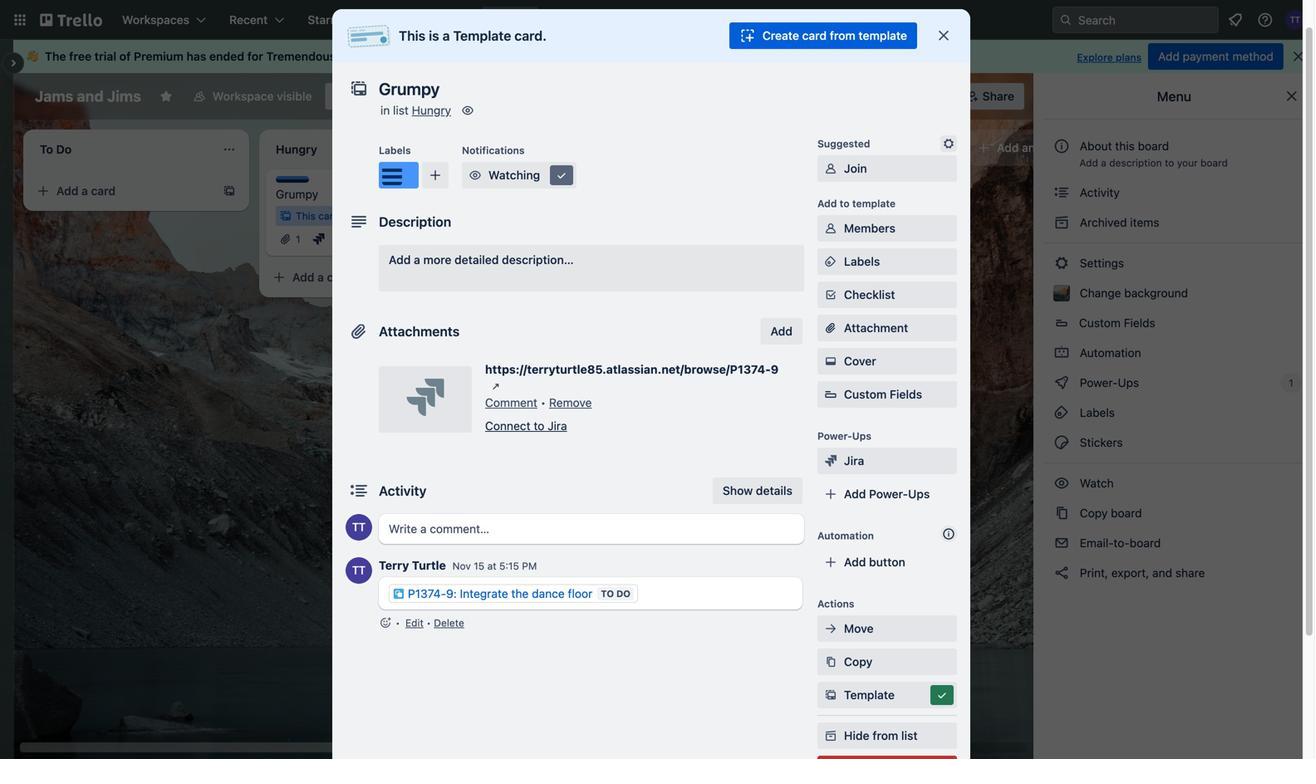 Task type: vqa. For each thing, say whether or not it's contained in the screenshot.
the Next month image
no



Task type: describe. For each thing, give the bounding box(es) containing it.
checklist
[[844, 288, 895, 302]]

sm image for left labels link
[[822, 253, 839, 270]]

sm image for the cover link
[[822, 353, 839, 370]]

to inside about this board add a description to your board
[[1165, 157, 1174, 169]]

custom fields button for menu
[[1043, 310, 1305, 336]]

15
[[474, 560, 484, 572]]

copy board
[[1077, 506, 1142, 520]]

sm image inside members link
[[822, 220, 839, 237]]

plans
[[1116, 52, 1142, 63]]

workspace visible button
[[183, 83, 322, 110]]

this
[[1115, 139, 1135, 153]]

workspace visible
[[213, 89, 312, 103]]

2 horizontal spatial power-
[[1080, 376, 1118, 390]]

create button
[[482, 7, 538, 33]]

https://terryturtle85.atlassian.net/browse/p1374-9
[[485, 363, 779, 376]]

watch link
[[1043, 470, 1305, 497]]

activity link
[[1043, 179, 1305, 206]]

remove
[[549, 396, 592, 410]]

from inside button
[[830, 29, 855, 42]]

2 vertical spatial terry turtle (terryturtle) image
[[346, 514, 372, 541]]

sm image inside copy link
[[822, 654, 839, 670]]

board link
[[325, 83, 396, 110]]

sm image for print, export, and share link
[[1053, 565, 1070, 582]]

0 vertical spatial labels
[[379, 145, 411, 156]]

dance
[[532, 587, 565, 601]]

payment
[[1183, 49, 1229, 63]]

print, export, and share
[[1077, 566, 1205, 580]]

sm image for the automation link
[[1053, 345, 1070, 361]]

1 vertical spatial power-ups
[[817, 430, 871, 442]]

archived items
[[1077, 216, 1159, 229]]

add inside button
[[844, 555, 866, 569]]

share
[[982, 89, 1014, 103]]

1 horizontal spatial ups
[[908, 487, 930, 501]]

stickers
[[1077, 436, 1123, 449]]

custom fields for menu
[[1079, 316, 1155, 330]]

move link
[[817, 616, 957, 642]]

for
[[247, 49, 263, 63]]

1 vertical spatial automation
[[817, 530, 874, 542]]

custom fields button for add to template
[[817, 386, 957, 403]]

add another list
[[997, 141, 1084, 155]]

about
[[1080, 139, 1112, 153]]

1 horizontal spatial https://terryturtle85.atlassian.net/browse/p1374 9 image
[[488, 378, 504, 395]]

sm image for email-to-board "link"
[[1053, 535, 1070, 552]]

turtle
[[412, 559, 446, 572]]

sm image for checklist link
[[822, 287, 839, 303]]

to
[[601, 589, 614, 599]]

0 horizontal spatial color: blue, title: none image
[[276, 176, 309, 183]]

0 vertical spatial 1
[[296, 233, 300, 245]]

hide from list
[[844, 729, 918, 743]]

join link
[[817, 155, 957, 182]]

remove link
[[549, 396, 592, 410]]

do
[[616, 589, 630, 599]]

change background link
[[1043, 280, 1305, 307]]

0 vertical spatial automation
[[1077, 346, 1141, 360]]

watching
[[488, 168, 540, 182]]

ended
[[209, 49, 244, 63]]

delete link
[[434, 617, 464, 629]]

0 horizontal spatial power-
[[817, 430, 852, 442]]

0 vertical spatial power-ups
[[1077, 376, 1142, 390]]

explore
[[1077, 52, 1113, 63]]

nov 15 at 5:15 pm link
[[452, 560, 537, 572]]

1 vertical spatial terry turtle (terryturtle) image
[[909, 85, 933, 108]]

export,
[[1111, 566, 1149, 580]]

a inside about this board add a description to your board
[[1101, 157, 1106, 169]]

hungry link
[[412, 103, 451, 117]]

this for this card is a template.
[[296, 210, 316, 222]]

0 vertical spatial list
[[393, 103, 409, 117]]

template button
[[817, 682, 957, 709]]

change
[[1080, 286, 1121, 300]]

1 vertical spatial is
[[342, 210, 350, 222]]

card inside create card from template button
[[802, 29, 827, 42]]

grumpy link
[[276, 186, 469, 203]]

free
[[69, 49, 91, 63]]

premium
[[134, 49, 183, 63]]

terry turtle (terryturtle) image
[[346, 557, 372, 584]]

the
[[45, 49, 66, 63]]

watching button
[[462, 162, 577, 189]]

print,
[[1080, 566, 1108, 580]]

add another list button
[[967, 130, 1193, 166]]

0 vertical spatial ups
[[1118, 376, 1139, 390]]

0 horizontal spatial ups
[[852, 430, 871, 442]]

create for create
[[492, 13, 528, 27]]

sm image inside "stickers" link
[[1053, 434, 1070, 451]]

0 vertical spatial activity
[[1077, 186, 1120, 199]]

0 vertical spatial template
[[453, 28, 511, 44]]

board up to-
[[1111, 506, 1142, 520]]

create for create card from template
[[762, 29, 799, 42]]

details
[[756, 484, 793, 498]]

sm image for the activity link
[[1053, 184, 1070, 201]]

board right your
[[1201, 157, 1228, 169]]

2 vertical spatial labels
[[1077, 406, 1115, 420]]

sm image inside move link
[[822, 621, 839, 637]]

pm
[[522, 560, 537, 572]]

sm image inside labels link
[[1053, 405, 1070, 421]]

archived
[[1080, 216, 1127, 229]]

in
[[380, 103, 390, 117]]

custom for add to template
[[844, 388, 887, 401]]

banner containing 👋
[[13, 40, 1315, 73]]

jims
[[107, 87, 141, 105]]

add a more detailed description…
[[389, 253, 574, 267]]

comment link
[[485, 396, 537, 410]]

background
[[1124, 286, 1188, 300]]

list for add another list
[[1068, 141, 1084, 155]]

sm image inside template "button"
[[934, 687, 950, 704]]

template.
[[361, 210, 405, 222]]

primary element
[[0, 0, 1315, 40]]

your
[[1177, 157, 1198, 169]]

card.
[[514, 28, 547, 44]]

add payment method
[[1158, 49, 1274, 63]]

1 horizontal spatial color: blue, title: none image
[[379, 162, 419, 189]]

Search field
[[1053, 7, 1219, 33]]

show details link
[[713, 478, 802, 504]]

menu
[[1157, 88, 1191, 104]]

this is a template card.
[[399, 28, 547, 44]]

more
[[423, 253, 451, 267]]

sm image inside watch link
[[1053, 475, 1070, 492]]

jira
[[844, 454, 864, 468]]

open information menu image
[[1257, 12, 1274, 28]]

create card from template button
[[729, 22, 917, 49]]

custom for menu
[[1079, 316, 1121, 330]]

.
[[336, 49, 340, 63]]

visible
[[277, 89, 312, 103]]

to-
[[1114, 536, 1130, 550]]

👋
[[27, 49, 38, 63]]

cover link
[[817, 348, 957, 375]]



Task type: locate. For each thing, give the bounding box(es) containing it.
board up description
[[1138, 139, 1169, 153]]

•
[[426, 617, 431, 629]]

custom fields button down the cover link
[[817, 386, 957, 403]]

labels link up "stickers" link
[[1043, 400, 1305, 426]]

0 horizontal spatial terry turtle (terryturtle) image
[[346, 514, 372, 541]]

integrate
[[460, 587, 508, 601]]

https://terryturtle85.atlassian.net/browse/p1374 9 image
[[488, 378, 504, 395], [407, 379, 444, 416]]

labels down in
[[379, 145, 411, 156]]

0 horizontal spatial to
[[840, 198, 850, 209]]

1 horizontal spatial labels link
[[1043, 400, 1305, 426]]

1 vertical spatial template
[[844, 688, 895, 702]]

1 vertical spatial to
[[840, 198, 850, 209]]

sm image for hide from list link
[[822, 728, 839, 744]]

watch
[[1077, 476, 1117, 490]]

1 vertical spatial labels link
[[1043, 400, 1305, 426]]

custom fields
[[1079, 316, 1155, 330], [844, 388, 922, 401]]

0 horizontal spatial activity
[[379, 483, 427, 499]]

and inside board name text box
[[77, 87, 104, 105]]

1 horizontal spatial fields
[[1124, 316, 1155, 330]]

template inside button
[[859, 29, 907, 42]]

sm image inside watching button
[[553, 167, 570, 184]]

activity up the archived
[[1077, 186, 1120, 199]]

0 horizontal spatial custom fields
[[844, 388, 922, 401]]

0 vertical spatial template
[[859, 29, 907, 42]]

copy board link
[[1043, 500, 1305, 527]]

add payment method button
[[1148, 43, 1283, 70]]

sm image inside archived items link
[[1053, 214, 1070, 231]]

to left your
[[1165, 157, 1174, 169]]

2 horizontal spatial terry turtle (terryturtle) image
[[1285, 10, 1305, 30]]

to
[[1165, 157, 1174, 169], [840, 198, 850, 209]]

https://terryturtle85.atlassian.net/browse/p1374 9 image down attachments
[[407, 379, 444, 416]]

custom fields button
[[1043, 310, 1305, 336], [817, 386, 957, 403]]

board inside "link"
[[1130, 536, 1161, 550]]

terry turtle (terryturtle) image up terry turtle (terryturtle) image at the left of page
[[346, 514, 372, 541]]

0 vertical spatial to
[[1165, 157, 1174, 169]]

copy for copy board
[[1080, 506, 1108, 520]]

list inside button
[[1068, 141, 1084, 155]]

power- up the button
[[869, 487, 908, 501]]

add button
[[761, 318, 802, 345]]

this card is a template.
[[296, 210, 405, 222]]

1 horizontal spatial custom fields
[[1079, 316, 1155, 330]]

1 vertical spatial ups
[[852, 430, 871, 442]]

1 horizontal spatial template
[[844, 688, 895, 702]]

sm image
[[822, 160, 839, 177], [467, 167, 483, 184], [1053, 184, 1070, 201], [1053, 214, 1070, 231], [822, 253, 839, 270], [1053, 255, 1070, 272], [822, 287, 839, 303], [1053, 345, 1070, 361], [822, 353, 839, 370], [1053, 505, 1070, 522], [1053, 535, 1070, 552], [1053, 565, 1070, 582], [934, 687, 950, 704], [822, 728, 839, 744]]

1 horizontal spatial is
[[429, 28, 439, 44]]

sm image for watching button
[[467, 167, 483, 184]]

0 vertical spatial is
[[429, 28, 439, 44]]

add a card button
[[30, 178, 216, 204], [502, 178, 688, 204], [738, 178, 924, 204], [266, 264, 452, 291]]

copy down 'move'
[[844, 655, 873, 669]]

archived items link
[[1043, 209, 1305, 236]]

add button
[[844, 555, 905, 569]]

labels link
[[817, 248, 957, 275], [1043, 400, 1305, 426]]

sm image inside the cover link
[[822, 353, 839, 370]]

1 vertical spatial custom
[[844, 388, 887, 401]]

1 horizontal spatial this
[[399, 28, 425, 44]]

share
[[1175, 566, 1205, 580]]

1 vertical spatial and
[[1152, 566, 1172, 580]]

board up print, export, and share
[[1130, 536, 1161, 550]]

https://terryturtle85.atlassian.net/browse/p1374-
[[485, 363, 771, 376]]

0 horizontal spatial template
[[453, 28, 511, 44]]

1 vertical spatial this
[[296, 210, 316, 222]]

star or unstar board image
[[159, 90, 173, 103]]

sm image inside labels link
[[822, 253, 839, 270]]

sm image inside copy board link
[[1053, 505, 1070, 522]]

0 horizontal spatial custom fields button
[[817, 386, 957, 403]]

sm image for archived items link
[[1053, 214, 1070, 231]]

0 vertical spatial fields
[[1124, 316, 1155, 330]]

settings link
[[1043, 250, 1305, 277]]

0 notifications image
[[1225, 10, 1245, 30]]

create inside primary element
[[492, 13, 528, 27]]

labels link down members link
[[817, 248, 957, 275]]

1 vertical spatial 1
[[1289, 377, 1293, 389]]

terry turtle (terryturtle) image inside primary element
[[1285, 10, 1305, 30]]

terry turtle (terryturtle) image right open information menu image
[[1285, 10, 1305, 30]]

nov
[[452, 560, 471, 572]]

0 vertical spatial custom
[[1079, 316, 1121, 330]]

0 horizontal spatial and
[[77, 87, 104, 105]]

add to template
[[817, 198, 896, 209]]

1 vertical spatial template
[[852, 198, 896, 209]]

0 horizontal spatial https://terryturtle85.atlassian.net/browse/p1374 9 image
[[407, 379, 444, 416]]

about this board add a description to your board
[[1079, 139, 1228, 169]]

add power-ups
[[844, 487, 930, 501]]

terry turtle nov 15 at 5:15 pm
[[379, 559, 537, 572]]

custom
[[1079, 316, 1121, 330], [844, 388, 887, 401]]

print, export, and share link
[[1043, 560, 1305, 586]]

1 horizontal spatial list
[[901, 729, 918, 743]]

jams
[[35, 87, 73, 105]]

terry turtle (terryturtle) image left share button
[[909, 85, 933, 108]]

1 vertical spatial labels
[[844, 255, 880, 268]]

2 horizontal spatial labels
[[1077, 406, 1115, 420]]

to up "members"
[[840, 198, 850, 209]]

ups down the automation link
[[1118, 376, 1139, 390]]

sm image inside join link
[[822, 160, 839, 177]]

grumpy
[[276, 187, 318, 201]]

description…
[[502, 253, 574, 267]]

sm image inside template "button"
[[822, 687, 839, 704]]

2 horizontal spatial list
[[1068, 141, 1084, 155]]

0 horizontal spatial custom
[[844, 388, 887, 401]]

1 vertical spatial from
[[872, 729, 898, 743]]

list right in
[[393, 103, 409, 117]]

1 vertical spatial fields
[[890, 388, 922, 401]]

create from template… image
[[223, 184, 236, 198]]

suggested
[[817, 138, 870, 150]]

trial
[[94, 49, 116, 63]]

copy link
[[817, 649, 957, 675]]

sm image inside print, export, and share link
[[1053, 565, 1070, 582]]

add reaction image
[[379, 615, 392, 631]]

stickers link
[[1043, 429, 1305, 456]]

0 horizontal spatial list
[[393, 103, 409, 117]]

9:
[[446, 587, 457, 601]]

0 horizontal spatial labels link
[[817, 248, 957, 275]]

fields for add to template
[[890, 388, 922, 401]]

1 horizontal spatial labels
[[844, 255, 880, 268]]

sm image inside watching button
[[467, 167, 483, 184]]

color: blue, title: none image up 'grumpy'
[[276, 176, 309, 183]]

this
[[399, 28, 425, 44], [296, 210, 316, 222]]

labels up "checklist" at top
[[844, 255, 880, 268]]

color: blue, title: none image up template.
[[379, 162, 419, 189]]

activity up terry
[[379, 483, 427, 499]]

description
[[1109, 157, 1162, 169]]

to do
[[601, 589, 630, 599]]

p1374-9: integrate the dance floor
[[408, 587, 593, 601]]

1 horizontal spatial from
[[872, 729, 898, 743]]

Write a comment text field
[[379, 514, 804, 544]]

attachment
[[844, 321, 908, 335]]

fields down change background
[[1124, 316, 1155, 330]]

1 horizontal spatial activity
[[1077, 186, 1120, 199]]

automation down change
[[1077, 346, 1141, 360]]

attachments
[[379, 324, 460, 339]]

1 horizontal spatial to
[[1165, 157, 1174, 169]]

0 horizontal spatial copy
[[844, 655, 873, 669]]

0 vertical spatial copy
[[1080, 506, 1108, 520]]

0 vertical spatial from
[[830, 29, 855, 42]]

None text field
[[371, 74, 919, 104]]

0 vertical spatial terry turtle (terryturtle) image
[[1285, 10, 1305, 30]]

explore plans
[[1077, 52, 1142, 63]]

0 vertical spatial create
[[492, 13, 528, 27]]

tremendous
[[266, 49, 336, 63]]

floor
[[568, 587, 593, 601]]

automation up add button
[[817, 530, 874, 542]]

list for hide from list
[[901, 729, 918, 743]]

add button button
[[817, 549, 957, 576]]

0 horizontal spatial create
[[492, 13, 528, 27]]

create card from template
[[762, 29, 907, 42]]

power-ups up stickers
[[1077, 376, 1142, 390]]

0 horizontal spatial is
[[342, 210, 350, 222]]

custom fields down the cover link
[[844, 388, 922, 401]]

custom fields down change background
[[1079, 316, 1155, 330]]

template down copy link
[[844, 688, 895, 702]]

hide
[[844, 729, 869, 743]]

checklist link
[[817, 282, 957, 308]]

copy up the email-
[[1080, 506, 1108, 520]]

edit link
[[405, 617, 424, 629]]

1 horizontal spatial custom fields button
[[1043, 310, 1305, 336]]

comment
[[485, 396, 537, 410]]

show details
[[723, 484, 793, 498]]

1 vertical spatial custom fields
[[844, 388, 922, 401]]

1 horizontal spatial power-ups
[[1077, 376, 1142, 390]]

1 vertical spatial power-
[[817, 430, 852, 442]]

0 vertical spatial this
[[399, 28, 425, 44]]

0 horizontal spatial power-ups
[[817, 430, 871, 442]]

is down grumpy link
[[342, 210, 350, 222]]

members link
[[817, 215, 957, 242]]

customize views image
[[404, 88, 421, 105]]

template left card.
[[453, 28, 511, 44]]

1 vertical spatial copy
[[844, 655, 873, 669]]

0 vertical spatial and
[[77, 87, 104, 105]]

power-
[[1080, 376, 1118, 390], [817, 430, 852, 442], [869, 487, 908, 501]]

ups up jira
[[852, 430, 871, 442]]

sm image inside settings link
[[1053, 255, 1070, 272]]

0 horizontal spatial this
[[296, 210, 316, 222]]

this up customize views image
[[399, 28, 425, 44]]

back to home image
[[40, 7, 102, 33]]

0 vertical spatial custom fields button
[[1043, 310, 1305, 336]]

1 horizontal spatial copy
[[1080, 506, 1108, 520]]

terry
[[379, 559, 409, 572]]

color: blue, title: none image
[[379, 162, 419, 189], [276, 176, 309, 183]]

actions
[[817, 598, 854, 610]]

edit
[[405, 617, 424, 629]]

1 vertical spatial custom fields button
[[817, 386, 957, 403]]

show
[[723, 484, 753, 498]]

attachment button
[[817, 315, 957, 341]]

2 vertical spatial ups
[[908, 487, 930, 501]]

this for this is a template card.
[[399, 28, 425, 44]]

0 horizontal spatial from
[[830, 29, 855, 42]]

fields for menu
[[1124, 316, 1155, 330]]

sm image for join link
[[822, 160, 839, 177]]

power- up jira
[[817, 430, 852, 442]]

custom down cover
[[844, 388, 887, 401]]

cover
[[844, 354, 876, 368]]

2 horizontal spatial ups
[[1118, 376, 1139, 390]]

fields
[[1124, 316, 1155, 330], [890, 388, 922, 401]]

2 vertical spatial list
[[901, 729, 918, 743]]

email-
[[1080, 536, 1114, 550]]

labels up stickers
[[1077, 406, 1115, 420]]

and left the "jims"
[[77, 87, 104, 105]]

terry turtle (terryturtle) image
[[1285, 10, 1305, 30], [909, 85, 933, 108], [346, 514, 372, 541]]

0 vertical spatial power-
[[1080, 376, 1118, 390]]

5:15
[[499, 560, 519, 572]]

ups up add button button on the bottom of page
[[908, 487, 930, 501]]

this down 'grumpy'
[[296, 210, 316, 222]]

explore plans button
[[1077, 47, 1142, 67]]

fields down the cover link
[[890, 388, 922, 401]]

members
[[844, 221, 895, 235]]

custom down change
[[1079, 316, 1121, 330]]

custom fields button up the automation link
[[1043, 310, 1305, 336]]

1 horizontal spatial and
[[1152, 566, 1172, 580]]

email-to-board
[[1077, 536, 1161, 550]]

search image
[[1059, 13, 1072, 27]]

is
[[429, 28, 439, 44], [342, 210, 350, 222]]

custom fields for add to template
[[844, 388, 922, 401]]

0 horizontal spatial fields
[[890, 388, 922, 401]]

1 horizontal spatial custom
[[1079, 316, 1121, 330]]

sm image inside checklist link
[[822, 287, 839, 303]]

1 horizontal spatial power-
[[869, 487, 908, 501]]

1 vertical spatial activity
[[379, 483, 427, 499]]

2 vertical spatial power-
[[869, 487, 908, 501]]

power-ups up jira
[[817, 430, 871, 442]]

copy for copy
[[844, 655, 873, 669]]

sm image
[[733, 83, 756, 106], [459, 102, 476, 119], [940, 135, 957, 152], [553, 167, 570, 184], [822, 220, 839, 237], [1053, 375, 1070, 391], [1053, 405, 1070, 421], [1053, 434, 1070, 451], [822, 453, 839, 469], [1053, 475, 1070, 492], [822, 621, 839, 637], [822, 654, 839, 670], [822, 687, 839, 704]]

1 vertical spatial list
[[1068, 141, 1084, 155]]

0 vertical spatial labels link
[[817, 248, 957, 275]]

sm image inside the activity link
[[1053, 184, 1070, 201]]

add inside about this board add a description to your board
[[1079, 157, 1098, 169]]

template inside template "button"
[[844, 688, 895, 702]]

1 vertical spatial create
[[762, 29, 799, 42]]

sm image inside email-to-board "link"
[[1053, 535, 1070, 552]]

Board name text field
[[27, 83, 149, 110]]

sm image inside the automation link
[[1053, 345, 1070, 361]]

method
[[1232, 49, 1274, 63]]

is up hungry link
[[429, 28, 439, 44]]

delete
[[434, 617, 464, 629]]

banner
[[13, 40, 1315, 73]]

the
[[511, 587, 529, 601]]

has
[[186, 49, 206, 63]]

0 vertical spatial custom fields
[[1079, 316, 1155, 330]]

add a more detailed description… link
[[379, 245, 804, 292]]

0 horizontal spatial 1
[[296, 233, 300, 245]]

0 horizontal spatial automation
[[817, 530, 874, 542]]

button
[[869, 555, 905, 569]]

list down template "button"
[[901, 729, 918, 743]]

notifications
[[462, 145, 525, 156]]

wave image
[[27, 49, 38, 64]]

sm image inside hide from list link
[[822, 728, 839, 744]]

sm image for settings link
[[1053, 255, 1070, 272]]

list right another
[[1068, 141, 1084, 155]]

1 horizontal spatial automation
[[1077, 346, 1141, 360]]

add
[[1158, 49, 1180, 63], [997, 141, 1019, 155], [1079, 157, 1098, 169], [56, 184, 78, 198], [528, 184, 550, 198], [764, 184, 786, 198], [817, 198, 837, 209], [389, 253, 411, 267], [292, 270, 314, 284], [771, 324, 793, 338], [844, 487, 866, 501], [844, 555, 866, 569]]

1 horizontal spatial create
[[762, 29, 799, 42]]

power- up stickers
[[1080, 376, 1118, 390]]

description
[[379, 214, 451, 230]]

and left share
[[1152, 566, 1172, 580]]

and
[[77, 87, 104, 105], [1152, 566, 1172, 580]]

power-ups
[[1077, 376, 1142, 390], [817, 430, 871, 442]]

hide from list link
[[817, 723, 957, 749]]

jams and jims
[[35, 87, 141, 105]]

https://terryturtle85.atlassian.net/browse/p1374 9 image up "comment" link
[[488, 378, 504, 395]]

sm image for copy board link
[[1053, 505, 1070, 522]]



